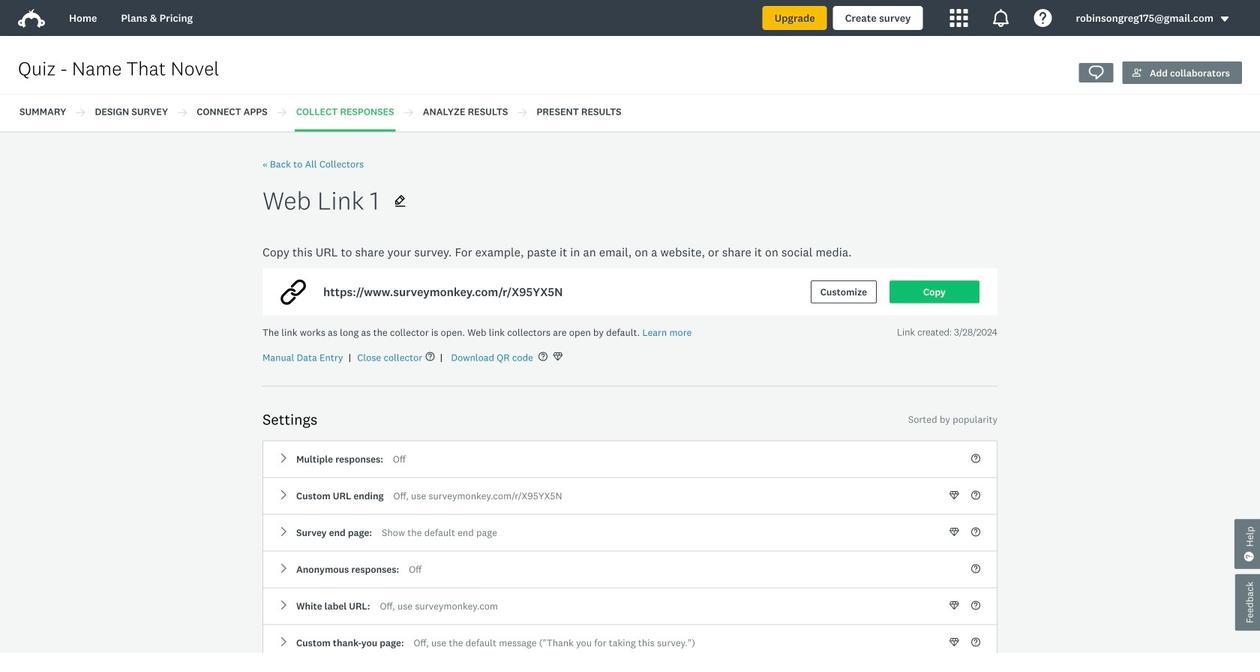 Task type: locate. For each thing, give the bounding box(es) containing it.
0 horizontal spatial products icon image
[[950, 9, 968, 27]]

1 products icon image from the left
[[950, 9, 968, 27]]

help icon image
[[1034, 9, 1052, 27]]

None text field
[[322, 284, 655, 300]]

products icon image
[[950, 9, 968, 27], [992, 9, 1010, 27]]

dropdown arrow image
[[1220, 14, 1230, 24]]

surveymonkey logo image
[[18, 9, 45, 28]]

1 horizontal spatial products icon image
[[992, 9, 1010, 27]]



Task type: describe. For each thing, give the bounding box(es) containing it.
2 products icon image from the left
[[992, 9, 1010, 27]]



